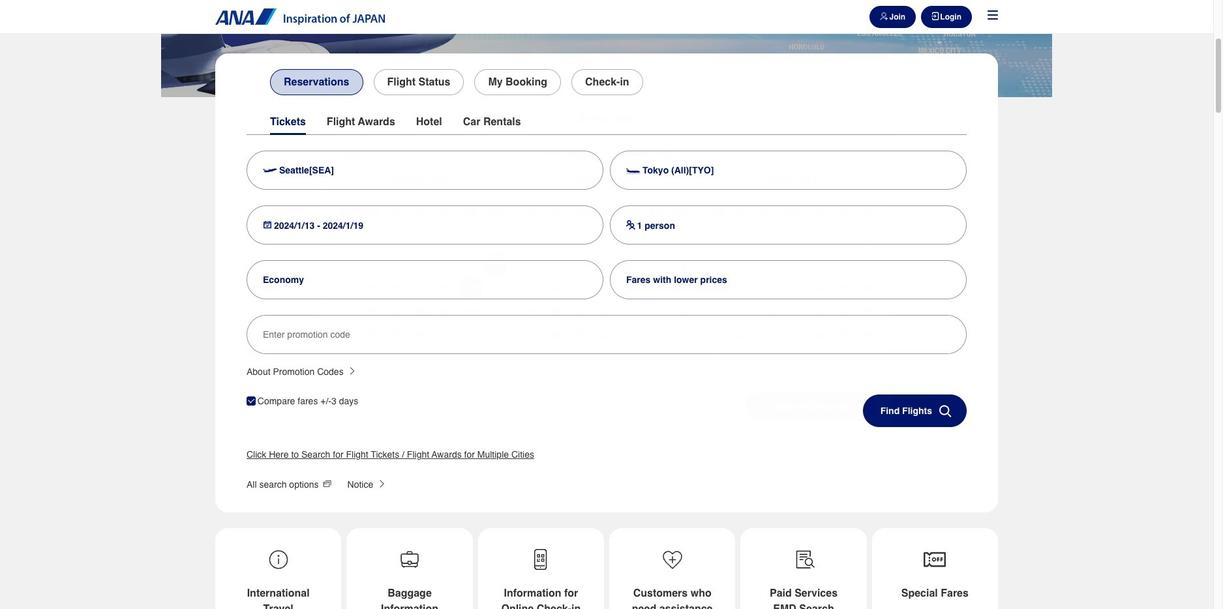 Task type: locate. For each thing, give the bounding box(es) containing it.
None checkbox
[[247, 397, 256, 406]]

list item
[[161, 0, 1052, 97]]

list
[[215, 529, 998, 609]]



Task type: vqa. For each thing, say whether or not it's contained in the screenshot.
2024 01 01 icon
no



Task type: describe. For each thing, give the bounding box(es) containing it.
ana inspiration of japan image
[[215, 9, 385, 24]]

Enter promotion code text field
[[263, 316, 950, 354]]



